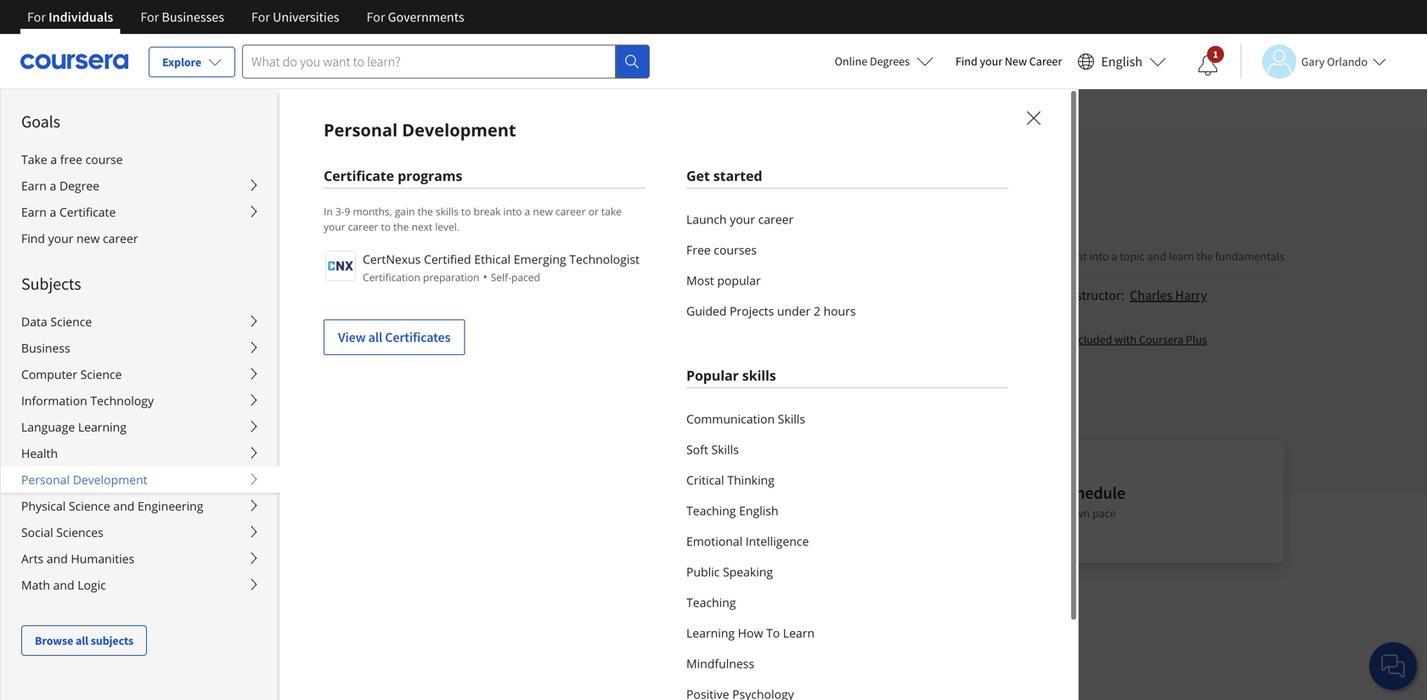 Task type: locate. For each thing, give the bounding box(es) containing it.
0 horizontal spatial find
[[21, 230, 45, 246]]

2
[[814, 303, 821, 319]]

0 horizontal spatial skills
[[712, 441, 739, 458]]

certificate up 9
[[324, 167, 394, 185]]

skills for soft skills
[[712, 441, 739, 458]]

your left new
[[980, 54, 1003, 69]]

1 horizontal spatial learn
[[1001, 506, 1029, 521]]

1 horizontal spatial skills
[[778, 411, 806, 427]]

available for financial aid available
[[361, 345, 406, 361]]

2 at from the left
[[1032, 506, 1042, 521]]

and up social sciences dropdown button
[[113, 498, 135, 514]]

at inside flexible schedule learn at your own pace
[[1032, 506, 1042, 521]]

available right aid
[[361, 345, 406, 361]]

explore button
[[149, 47, 235, 77]]

close image
[[1022, 106, 1044, 128], [1022, 106, 1044, 128], [1022, 106, 1044, 128], [1022, 106, 1044, 128], [1023, 107, 1045, 129]]

learn
[[1169, 249, 1195, 264]]

1 earn from the top
[[21, 178, 47, 194]]

earn down earn a degree
[[21, 204, 47, 220]]

into right break
[[504, 204, 522, 218]]

your inside find your new career link
[[48, 230, 73, 246]]

1 vertical spatial earn
[[21, 204, 47, 220]]

personal development inside popup button
[[21, 472, 148, 488]]

list
[[687, 204, 1009, 326], [687, 404, 1009, 700]]

1 vertical spatial computer
[[21, 366, 77, 382]]

personal development menu item
[[279, 88, 1428, 700]]

learn inside flexible schedule learn at your own pace
[[1001, 506, 1029, 521]]

new down earn a certificate
[[77, 230, 100, 246]]

earn inside earn a certificate dropdown button
[[21, 204, 47, 220]]

for individuals
[[27, 8, 113, 25]]

soft skills link
[[687, 434, 1009, 465]]

career
[[556, 204, 586, 218], [759, 211, 794, 227], [348, 220, 378, 234], [103, 230, 138, 246]]

computer science button
[[1, 361, 280, 388]]

your
[[980, 54, 1003, 69], [730, 211, 755, 227], [324, 220, 345, 234], [48, 230, 73, 246], [1044, 506, 1067, 521]]

intelligence
[[746, 533, 809, 549]]

personal
[[324, 118, 398, 141], [21, 472, 70, 488]]

free up most
[[687, 242, 711, 258]]

0 vertical spatial into
[[504, 204, 522, 218]]

arts and humanities button
[[1, 546, 280, 572]]

personal development up physical science and engineering
[[21, 472, 148, 488]]

a left degree
[[50, 178, 56, 194]]

for
[[371, 218, 417, 266], [208, 337, 225, 354]]

find inside explore menu element
[[21, 230, 45, 246]]

0 vertical spatial certificate
[[324, 167, 394, 185]]

paced
[[512, 270, 540, 284]]

a inside dropdown button
[[50, 178, 56, 194]]

0 vertical spatial personal development
[[324, 118, 516, 141]]

for up certification
[[371, 218, 417, 266]]

insight
[[1053, 249, 1087, 264]]

translated
[[567, 280, 625, 297]]

free courses
[[687, 242, 757, 258]]

4 for from the left
[[367, 8, 385, 25]]

a right break
[[525, 204, 530, 218]]

0 vertical spatial learn
[[1001, 506, 1029, 521]]

everyone
[[424, 218, 574, 266]]

math and logic button
[[1, 572, 280, 598]]

1 at from the left
[[750, 506, 760, 521]]

0 vertical spatial learning
[[78, 419, 127, 435]]

learn
[[1001, 506, 1029, 521], [783, 625, 815, 641]]

science inside dropdown button
[[80, 366, 122, 382]]

1 vertical spatial english
[[739, 503, 779, 519]]

for right enroll
[[208, 337, 225, 354]]

at inside the approx. 21 hours to complete 3 weeks at 7 hours a week
[[750, 506, 760, 521]]

0 horizontal spatial at
[[750, 506, 760, 521]]

1
[[1213, 48, 1219, 61]]

the right learn
[[1197, 249, 1213, 264]]

1 vertical spatial computer science
[[21, 366, 122, 382]]

your down earn a certificate
[[48, 230, 73, 246]]

0 horizontal spatial into
[[504, 204, 522, 218]]

into right insight
[[1090, 249, 1109, 264]]

for for enroll
[[208, 337, 225, 354]]

at down flexible
[[1032, 506, 1042, 521]]

teaching for teaching
[[687, 594, 736, 611]]

0 vertical spatial new
[[533, 204, 553, 218]]

0 horizontal spatial to
[[381, 220, 391, 234]]

0 horizontal spatial for
[[208, 337, 225, 354]]

personal inside menu item
[[324, 118, 398, 141]]

learning up mindfulness
[[687, 625, 735, 641]]

how
[[738, 625, 763, 641]]

available down certnexus
[[354, 280, 404, 297]]

find your new career link
[[947, 51, 1071, 72]]

0 horizontal spatial the
[[393, 220, 409, 234]]

201,348
[[143, 395, 190, 412]]

emerging
[[514, 251, 566, 267]]

gary
[[1302, 54, 1325, 69]]

arts
[[21, 551, 44, 567]]

0 vertical spatial development
[[402, 118, 516, 141]]

skills right communication
[[778, 411, 806, 427]]

for for businesses
[[140, 8, 159, 25]]

and left logic
[[53, 577, 74, 593]]

for left universities
[[251, 8, 270, 25]]

1 horizontal spatial skills
[[743, 366, 776, 385]]

explore menu element
[[1, 89, 280, 656]]

0 horizontal spatial computer
[[21, 366, 77, 382]]

0 vertical spatial available
[[354, 280, 404, 297]]

a inside the approx. 21 hours to complete 3 weeks at 7 hours a week
[[802, 506, 808, 521]]

speaking
[[723, 564, 773, 580]]

0 horizontal spatial english
[[739, 503, 779, 519]]

0 vertical spatial to
[[461, 204, 471, 218]]

1 vertical spatial into
[[1090, 249, 1109, 264]]

3 for from the left
[[251, 8, 270, 25]]

next
[[412, 220, 433, 234]]

personal up physical at the left of page
[[21, 472, 70, 488]]

certificate inside personal development menu item
[[324, 167, 394, 185]]

weeks
[[717, 506, 748, 521]]

course gain insight into a topic and learn the fundamentals
[[1028, 222, 1285, 264]]

hours
[[824, 303, 856, 319], [788, 482, 830, 504], [771, 506, 799, 521]]

0 vertical spatial english
[[1102, 53, 1143, 70]]

1 vertical spatial all
[[76, 633, 88, 648]]

0 vertical spatial for
[[371, 218, 417, 266]]

learning down information technology
[[78, 419, 127, 435]]

0 horizontal spatial all
[[76, 633, 88, 648]]

complete
[[851, 482, 919, 504]]

science inside dropdown button
[[69, 498, 110, 514]]

1 horizontal spatial free
[[687, 242, 711, 258]]

guided projects under 2 hours link
[[687, 296, 1009, 326]]

learn down flexible
[[1001, 506, 1029, 521]]

1 vertical spatial to
[[381, 220, 391, 234]]

at left the '7'
[[750, 506, 760, 521]]

1 vertical spatial list
[[687, 404, 1009, 700]]

all inside button
[[76, 633, 88, 648]]

a down earn a degree
[[50, 204, 56, 220]]

a inside course gain insight into a topic and learn the fundamentals
[[1112, 249, 1118, 264]]

teaching up the emotional
[[687, 503, 736, 519]]

teaching down public on the bottom of page
[[687, 594, 736, 611]]

0 vertical spatial skills
[[436, 204, 459, 218]]

1 horizontal spatial new
[[533, 204, 553, 218]]

to down months,
[[381, 220, 391, 234]]

sciences
[[56, 524, 104, 540]]

to
[[461, 204, 471, 218], [381, 220, 391, 234], [833, 482, 848, 504]]

0 horizontal spatial free
[[228, 337, 254, 354]]

take a free course
[[21, 151, 123, 167]]

for for universities
[[251, 8, 270, 25]]

earn down take
[[21, 178, 47, 194]]

1 horizontal spatial personal development
[[324, 118, 516, 141]]

1 vertical spatial find
[[21, 230, 45, 246]]

career down started
[[759, 211, 794, 227]]

harry
[[1176, 287, 1208, 304]]

certificate up find your new career
[[59, 204, 116, 220]]

development up the programs
[[402, 118, 516, 141]]

1 horizontal spatial computer
[[251, 101, 301, 116]]

0 vertical spatial personal
[[324, 118, 398, 141]]

career inside explore menu element
[[103, 230, 138, 246]]

gary orlando button
[[1241, 45, 1387, 79]]

a left free
[[50, 151, 57, 167]]

coursera
[[1139, 332, 1184, 347]]

hours right '2'
[[824, 303, 856, 319]]

available inside button
[[354, 280, 404, 297]]

approx. 21 hours to complete 3 weeks at 7 hours a week
[[709, 482, 919, 521]]

skills inside communication skills 'link'
[[778, 411, 806, 427]]

1 vertical spatial learning
[[687, 625, 735, 641]]

earn inside earn a degree dropdown button
[[21, 178, 47, 194]]

your for find your new career
[[48, 230, 73, 246]]

all right view
[[368, 329, 383, 346]]

career down earn a certificate dropdown button
[[103, 230, 138, 246]]

1 horizontal spatial learning
[[687, 625, 735, 641]]

social sciences
[[21, 524, 104, 540]]

to up "week" at right
[[833, 482, 848, 504]]

1 horizontal spatial personal
[[324, 118, 398, 141]]

development up physical science and engineering
[[73, 472, 148, 488]]

learning
[[78, 419, 127, 435], [687, 625, 735, 641]]

languages
[[294, 280, 351, 297]]

1 vertical spatial personal development
[[21, 472, 148, 488]]

view all certificates link
[[324, 320, 465, 355]]

for for governments
[[367, 8, 385, 25]]

0 vertical spatial computer science
[[251, 101, 342, 116]]

skills up communication skills
[[743, 366, 776, 385]]

skills up 'level.'
[[436, 204, 459, 218]]

to left break
[[461, 204, 471, 218]]

computer science link
[[244, 93, 348, 124]]

for businesses
[[140, 8, 224, 25]]

1 vertical spatial teaching
[[687, 594, 736, 611]]

0 horizontal spatial computer science
[[21, 366, 122, 382]]

hours right the '7'
[[771, 506, 799, 521]]

0 horizontal spatial personal development
[[21, 472, 148, 488]]

your inside find your new career link
[[980, 54, 1003, 69]]

for for cybersecurity
[[371, 218, 417, 266]]

1 vertical spatial learn
[[783, 625, 815, 641]]

personal development up the programs
[[324, 118, 516, 141]]

hours inside list
[[824, 303, 856, 319]]

find down earn a certificate
[[21, 230, 45, 246]]

skills inside soft skills link
[[712, 441, 739, 458]]

1 vertical spatial new
[[77, 230, 100, 246]]

7
[[763, 506, 769, 521]]

0 horizontal spatial skills
[[436, 204, 459, 218]]

universities
[[273, 8, 339, 25]]

a left "week" at right
[[802, 506, 808, 521]]

a inside dropdown button
[[50, 204, 56, 220]]

a left topic
[[1112, 249, 1118, 264]]

for for individuals
[[27, 8, 46, 25]]

find for find your new career
[[21, 230, 45, 246]]

1 horizontal spatial development
[[402, 118, 516, 141]]

english
[[1102, 53, 1143, 70], [739, 503, 779, 519]]

2 vertical spatial to
[[833, 482, 848, 504]]

show notifications image
[[1198, 55, 1219, 76]]

for left individuals
[[27, 8, 46, 25]]

1 vertical spatial personal
[[21, 472, 70, 488]]

science inside popup button
[[50, 314, 92, 330]]

1 teaching from the top
[[687, 503, 736, 519]]

all right browse
[[76, 633, 88, 648]]

and
[[1148, 249, 1167, 264], [113, 498, 135, 514], [47, 551, 68, 567], [53, 577, 74, 593]]

learn right to
[[783, 625, 815, 641]]

2 for from the left
[[140, 8, 159, 25]]

1 horizontal spatial all
[[368, 329, 383, 346]]

1 horizontal spatial english
[[1102, 53, 1143, 70]]

new
[[1005, 54, 1027, 69]]

financial aid available
[[294, 345, 406, 361]]

all inside 'link'
[[368, 329, 383, 346]]

certificate inside dropdown button
[[59, 204, 116, 220]]

teaching for teaching english
[[687, 503, 736, 519]]

launch your career
[[687, 211, 794, 227]]

0 vertical spatial all
[[368, 329, 383, 346]]

instructor: charles harry
[[1066, 287, 1208, 304]]

find left new
[[956, 54, 978, 69]]

skills right soft
[[712, 441, 739, 458]]

take
[[602, 204, 622, 218]]

0 horizontal spatial certificate
[[59, 204, 116, 220]]

the up the next
[[418, 204, 433, 218]]

1 horizontal spatial into
[[1090, 249, 1109, 264]]

your inside launch your career 'link'
[[730, 211, 755, 227]]

0 vertical spatial list
[[687, 204, 1009, 326]]

soft skills
[[687, 441, 739, 458]]

1 horizontal spatial find
[[956, 54, 978, 69]]

hours up "week" at right
[[788, 482, 830, 504]]

and inside popup button
[[47, 551, 68, 567]]

your down 3-
[[324, 220, 345, 234]]

close image
[[1022, 106, 1044, 128], [1022, 106, 1044, 128], [1022, 106, 1044, 128], [1022, 106, 1044, 128]]

1 list from the top
[[687, 204, 1009, 326]]

0 horizontal spatial new
[[77, 230, 100, 246]]

financial
[[294, 345, 340, 361]]

0 vertical spatial teaching
[[687, 503, 736, 519]]

0 horizontal spatial development
[[73, 472, 148, 488]]

humanities
[[71, 551, 135, 567]]

2 horizontal spatial to
[[833, 482, 848, 504]]

0 vertical spatial find
[[956, 54, 978, 69]]

certificate
[[324, 167, 394, 185], [59, 204, 116, 220]]

1 vertical spatial development
[[73, 472, 148, 488]]

the down gain
[[393, 220, 409, 234]]

personal development
[[324, 118, 516, 141], [21, 472, 148, 488]]

2 horizontal spatial the
[[1197, 249, 1213, 264]]

your left own
[[1044, 506, 1067, 521]]

list containing launch your career
[[687, 204, 1009, 326]]

career
[[1030, 54, 1063, 69]]

degrees
[[870, 54, 910, 69]]

coursera image
[[20, 48, 128, 75]]

popular skills
[[687, 366, 776, 385]]

browse all subjects
[[35, 633, 134, 648]]

1 vertical spatial hours
[[788, 482, 830, 504]]

and right arts
[[47, 551, 68, 567]]

list containing communication skills
[[687, 404, 1009, 700]]

personal development group
[[0, 88, 1428, 700]]

1 vertical spatial free
[[228, 337, 254, 354]]

0 vertical spatial free
[[687, 242, 711, 258]]

1 vertical spatial for
[[208, 337, 225, 354]]

for left businesses
[[140, 8, 159, 25]]

0 vertical spatial the
[[418, 204, 433, 218]]

gain
[[1028, 249, 1051, 264]]

2 teaching from the top
[[687, 594, 736, 611]]

skills
[[436, 204, 459, 218], [743, 366, 776, 385]]

personal development inside menu item
[[324, 118, 516, 141]]

free
[[687, 242, 711, 258], [228, 337, 254, 354]]

a inside "in 3-9 months, gain the skills to break into a new career or take your career to the next level."
[[525, 204, 530, 218]]

2 list from the top
[[687, 404, 1009, 700]]

science for "data science" popup button
[[50, 314, 92, 330]]

0 horizontal spatial learning
[[78, 419, 127, 435]]

free right enroll
[[228, 337, 254, 354]]

and right topic
[[1148, 249, 1167, 264]]

some content may not be translated
[[419, 280, 625, 297]]

0 horizontal spatial learn
[[783, 625, 815, 641]]

for left governments
[[367, 8, 385, 25]]

information technology
[[21, 393, 154, 409]]

the inside course gain insight into a topic and learn the fundamentals
[[1197, 249, 1213, 264]]

personal up certificate programs
[[324, 118, 398, 141]]

for inside 'enroll for free' button
[[208, 337, 225, 354]]

1 vertical spatial certificate
[[59, 204, 116, 220]]

your up courses
[[730, 211, 755, 227]]

find for find your new career
[[956, 54, 978, 69]]

enrolled
[[238, 395, 285, 412]]

learn inside learning how to learn link
[[783, 625, 815, 641]]

None search field
[[242, 45, 650, 79]]

guided projects under 2 hours
[[687, 303, 856, 319]]

0 vertical spatial hours
[[824, 303, 856, 319]]

1 vertical spatial available
[[361, 345, 406, 361]]

1 horizontal spatial for
[[371, 218, 417, 266]]

in
[[324, 204, 333, 218]]

into
[[504, 204, 522, 218], [1090, 249, 1109, 264]]

1 vertical spatial skills
[[712, 441, 739, 458]]

0 vertical spatial computer
[[251, 101, 301, 116]]

0 horizontal spatial personal
[[21, 472, 70, 488]]

online degrees
[[835, 54, 910, 69]]

0 vertical spatial skills
[[778, 411, 806, 427]]

for governments
[[367, 8, 465, 25]]

2 earn from the top
[[21, 204, 47, 220]]

19 languages available button
[[278, 278, 404, 298]]

charles
[[1130, 287, 1173, 304]]

1 horizontal spatial at
[[1032, 506, 1042, 521]]

1 horizontal spatial certificate
[[324, 167, 394, 185]]

plus
[[1186, 332, 1208, 347]]

new up emerging
[[533, 204, 553, 218]]

thinking
[[728, 472, 775, 488]]

0 vertical spatial earn
[[21, 178, 47, 194]]

1 for from the left
[[27, 8, 46, 25]]

2 vertical spatial the
[[1197, 249, 1213, 264]]

list for popular skills
[[687, 404, 1009, 700]]

emotional intelligence link
[[687, 526, 1009, 557]]



Task type: vqa. For each thing, say whether or not it's contained in the screenshot.
About 'LINK'
no



Task type: describe. For each thing, give the bounding box(es) containing it.
1 horizontal spatial to
[[461, 204, 471, 218]]

arts and humanities
[[21, 551, 135, 567]]

What do you want to learn? text field
[[242, 45, 616, 79]]

your inside "in 3-9 months, gain the skills to break into a new career or take your career to the next level."
[[324, 220, 345, 234]]

teaching english
[[687, 503, 779, 519]]

chat with us image
[[1380, 653, 1407, 680]]

list for get started
[[687, 204, 1009, 326]]

available for 19 languages available
[[354, 280, 404, 297]]

explore
[[162, 54, 201, 70]]

businesses
[[162, 8, 224, 25]]

new inside explore menu element
[[77, 230, 100, 246]]

1 button
[[1185, 45, 1232, 86]]

technology
[[90, 393, 154, 409]]

earn a degree
[[21, 178, 100, 194]]

enroll
[[170, 337, 205, 354]]

computer science inside dropdown button
[[21, 366, 122, 382]]

all for certificates
[[368, 329, 383, 346]]

course
[[85, 151, 123, 167]]

fundamentals
[[1216, 249, 1285, 264]]

earn for earn a certificate
[[21, 204, 47, 220]]

physical science and engineering
[[21, 498, 203, 514]]

mindfulness link
[[687, 648, 1009, 679]]

engineering
[[138, 498, 203, 514]]

3
[[709, 506, 714, 521]]

into inside course gain insight into a topic and learn the fundamentals
[[1090, 249, 1109, 264]]

flexible
[[1001, 482, 1058, 504]]

social sciences button
[[1, 519, 280, 546]]

preparation
[[423, 270, 480, 284]]

schedule
[[1061, 482, 1126, 504]]

critical
[[687, 472, 725, 488]]

computer inside dropdown button
[[21, 366, 77, 382]]

your for launch your career
[[730, 211, 755, 227]]

free courses link
[[687, 235, 1009, 265]]

career down months,
[[348, 220, 378, 234]]

science for computer science dropdown button
[[80, 366, 122, 382]]

browse
[[35, 633, 73, 648]]

information technology button
[[1, 388, 280, 414]]

1 horizontal spatial computer science
[[251, 101, 342, 116]]

most
[[687, 272, 714, 289]]

started
[[714, 167, 763, 185]]

business button
[[1, 335, 280, 361]]

guided
[[687, 303, 727, 319]]

already
[[193, 395, 235, 412]]

certified
[[424, 251, 471, 267]]

1 vertical spatial the
[[393, 220, 409, 234]]

and inside 'dropdown button'
[[53, 577, 74, 593]]

1 vertical spatial skills
[[743, 366, 776, 385]]

development inside personal development popup button
[[73, 472, 148, 488]]

cybersecurity for everyone
[[143, 218, 574, 266]]

may
[[501, 280, 525, 297]]

your inside flexible schedule learn at your own pace
[[1044, 506, 1067, 521]]

launch your career link
[[687, 204, 1009, 235]]

learning inside learning how to learn link
[[687, 625, 735, 641]]

skills inside "in 3-9 months, gain the skills to break into a new career or take your career to the next level."
[[436, 204, 459, 218]]

week
[[810, 506, 836, 521]]

projects
[[730, 303, 774, 319]]

emotional intelligence
[[687, 533, 809, 549]]

view all certificates list
[[324, 249, 646, 355]]

orlando
[[1328, 54, 1368, 69]]

certification
[[363, 270, 421, 284]]

learning inside language learning popup button
[[78, 419, 127, 435]]

enroll for free button
[[143, 325, 281, 380]]

and inside dropdown button
[[113, 498, 135, 514]]

1 horizontal spatial the
[[418, 204, 433, 218]]

skills for communication skills
[[778, 411, 806, 427]]

modules
[[236, 611, 285, 628]]

in 3-9 months, gain the skills to break into a new career or take your career to the next level.
[[324, 204, 622, 234]]

english inside button
[[1102, 53, 1143, 70]]

banner navigation
[[14, 0, 478, 34]]

technologist
[[570, 251, 640, 267]]

for universities
[[251, 8, 339, 25]]

cybersecurity
[[143, 218, 364, 266]]

and inside course gain insight into a topic and learn the fundamentals
[[1148, 249, 1167, 264]]

emotional
[[687, 533, 743, 549]]

some
[[419, 280, 451, 297]]

take a free course link
[[1, 146, 280, 173]]

new inside "in 3-9 months, gain the skills to break into a new career or take your career to the next level."
[[533, 204, 553, 218]]

science for physical science and engineering dropdown button
[[69, 498, 110, 514]]

certnexus certified ethical emerging technologist certification preparation • self-paced
[[363, 251, 640, 285]]

aid
[[342, 345, 358, 361]]

teaching link
[[687, 587, 1009, 618]]

free inside button
[[228, 337, 254, 354]]

topic
[[1120, 249, 1145, 264]]

view all certificates
[[338, 329, 451, 346]]

all for subjects
[[76, 633, 88, 648]]

2 vertical spatial hours
[[771, 506, 799, 521]]

development inside personal development menu item
[[402, 118, 516, 141]]

physical
[[21, 498, 66, 514]]

earn for earn a degree
[[21, 178, 47, 194]]

included
[[1069, 332, 1113, 347]]

content
[[454, 280, 498, 297]]

your for find your new career
[[980, 54, 1003, 69]]

personal development button
[[1, 467, 280, 493]]

health button
[[1, 440, 280, 467]]

flexible schedule learn at your own pace
[[1001, 482, 1126, 521]]

launch
[[687, 211, 727, 227]]

personal inside popup button
[[21, 472, 70, 488]]

certificate programs
[[324, 167, 462, 185]]

math
[[21, 577, 50, 593]]

included with coursera plus
[[1069, 332, 1208, 347]]

included with coursera plus link
[[1069, 331, 1208, 348]]

gain
[[395, 204, 415, 218]]

logic
[[77, 577, 106, 593]]

browse all subjects button
[[21, 625, 147, 656]]

partnername logo image
[[325, 251, 356, 281]]

certificates
[[385, 329, 451, 346]]

business
[[21, 340, 70, 356]]

career left or
[[556, 204, 586, 218]]

into inside "in 3-9 months, gain the skills to break into a new career or take your career to the next level."
[[504, 204, 522, 218]]

learning how to learn link
[[687, 618, 1009, 648]]

to inside the approx. 21 hours to complete 3 weeks at 7 hours a week
[[833, 482, 848, 504]]

free inside list
[[687, 242, 711, 258]]

career inside 'link'
[[759, 211, 794, 227]]

mindfulness
[[687, 656, 755, 672]]

own
[[1069, 506, 1090, 521]]

english inside list
[[739, 503, 779, 519]]

public speaking link
[[687, 557, 1009, 587]]

free
[[60, 151, 82, 167]]

communication skills link
[[687, 404, 1009, 434]]

public
[[687, 564, 720, 580]]

online
[[835, 54, 868, 69]]



